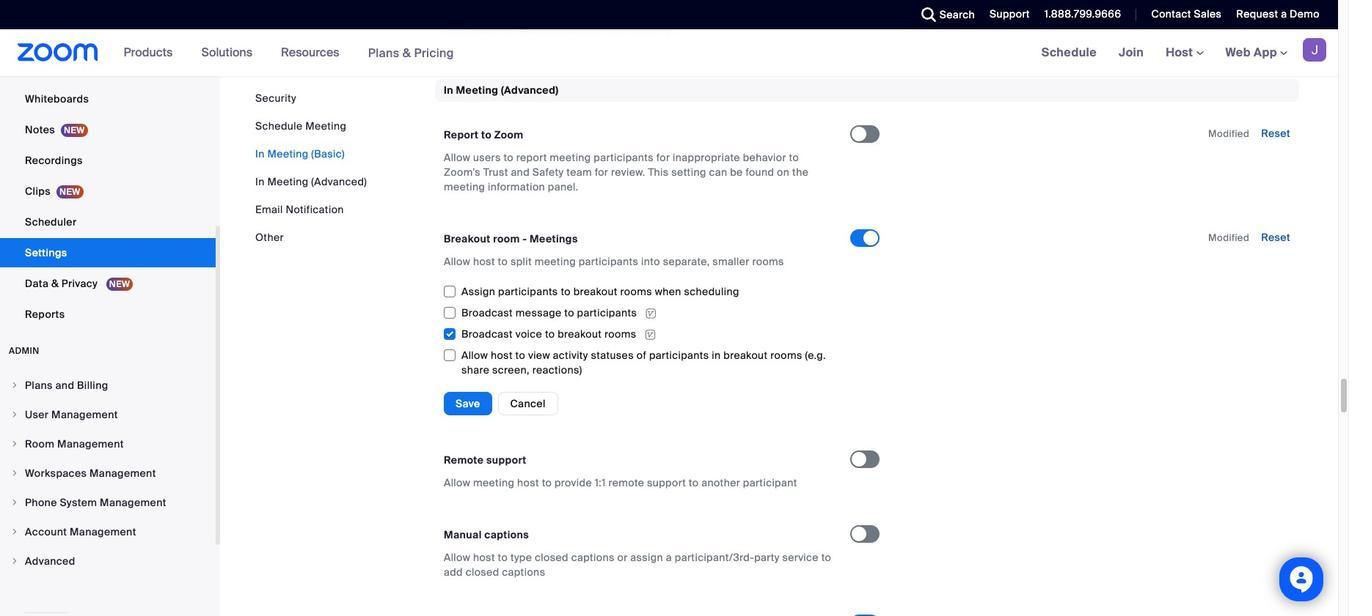 Task type: describe. For each thing, give the bounding box(es) containing it.
breakout for voice
[[558, 328, 602, 341]]

1 vertical spatial captions
[[571, 552, 615, 565]]

other
[[255, 231, 284, 244]]

screen,
[[492, 364, 530, 377]]

whiteboards link
[[0, 84, 216, 114]]

0 horizontal spatial will
[[506, 9, 522, 23]]

notification
[[286, 203, 344, 216]]

not
[[777, 9, 793, 23]]

clips
[[25, 185, 51, 198]]

in meeting (basic) link
[[255, 147, 345, 161]]

broadcast voice to breakout rooms application
[[443, 324, 850, 345]]

able
[[811, 9, 833, 23]]

breakout inside allow host to view activity statuses of participants in breakout rooms (e.g. share screen, reactions)
[[724, 349, 768, 363]]

host for type
[[473, 552, 495, 565]]

right image for account management
[[10, 528, 19, 537]]

be up video
[[613, 0, 626, 8]]

review.
[[611, 166, 645, 179]]

into
[[641, 255, 660, 269]]

search button
[[910, 0, 979, 29]]

plans and billing menu item
[[0, 372, 216, 400]]

statuses
[[591, 349, 634, 363]]

menu bar containing security
[[255, 91, 367, 245]]

& for pricing
[[403, 45, 411, 61]]

update
[[457, 24, 492, 37]]

to inside all participant profile pictures will be hidden and only the names of participants will be displayed on the video screen. participants will not be able to update their profile pictures in the meeting.
[[444, 24, 454, 37]]

data & privacy
[[25, 277, 100, 291]]

schedule meeting link
[[255, 120, 346, 133]]

separate,
[[663, 255, 710, 269]]

meeting down zoom's
[[444, 181, 485, 194]]

right image for user management
[[10, 411, 19, 420]]

the up participants at the top right of page
[[711, 0, 727, 8]]

2 vertical spatial captions
[[502, 567, 545, 580]]

assign
[[461, 286, 495, 299]]

settings
[[25, 246, 67, 260]]

be right "not"
[[796, 9, 809, 23]]

email notification link
[[255, 203, 344, 216]]

banner containing products
[[0, 29, 1338, 77]]

0 horizontal spatial for
[[595, 166, 608, 179]]

participant inside in meeting (advanced) element
[[743, 477, 797, 490]]

in inside all participant profile pictures will be hidden and only the names of participants will be displayed on the video screen. participants will not be able to update their profile pictures in the meeting.
[[599, 24, 608, 37]]

split
[[511, 255, 532, 269]]

right image for phone system management
[[10, 499, 19, 508]]

zoom logo image
[[18, 43, 98, 62]]

rooms up broadcast message to participants application
[[620, 286, 652, 299]]

billing
[[77, 379, 108, 392]]

schedule link
[[1030, 29, 1108, 76]]

right image for workspaces management
[[10, 470, 19, 478]]

app
[[1254, 45, 1277, 60]]

meeting for in meeting (advanced) link
[[267, 175, 309, 189]]

0 vertical spatial for
[[656, 151, 670, 164]]

information
[[488, 181, 545, 194]]

reset for allow users to report meeting participants for inappropriate behavior to zoom's trust and safety team for review. this setting can be found on the meeting information panel.
[[1261, 127, 1290, 140]]

notes
[[25, 123, 55, 136]]

save
[[456, 398, 480, 411]]

request
[[1236, 7, 1278, 21]]

host
[[1166, 45, 1196, 60]]

join link
[[1108, 29, 1155, 76]]

behavior
[[743, 151, 786, 164]]

meeting up "team"
[[550, 151, 591, 164]]

another
[[701, 477, 740, 490]]

reset button for allow users to report meeting participants for inappropriate behavior to zoom's trust and safety team for review. this setting can be found on the meeting information panel.
[[1261, 127, 1290, 140]]

plans & pricing
[[368, 45, 454, 61]]

to right 'behavior'
[[789, 151, 799, 164]]

management for workspaces management
[[89, 467, 156, 481]]

to left provide
[[542, 477, 552, 490]]

the down video
[[610, 24, 627, 37]]

modified for allow host to split meeting participants into separate, smaller rooms
[[1208, 232, 1249, 244]]

inappropriate
[[673, 151, 740, 164]]

video
[[626, 9, 653, 23]]

users
[[473, 151, 501, 164]]

pricing
[[414, 45, 454, 61]]

broadcast voice to breakout rooms
[[461, 328, 636, 341]]

support
[[990, 7, 1030, 21]]

the inside allow users to report meeting participants for inappropriate behavior to zoom's trust and safety team for review. this setting can be found on the meeting information panel.
[[792, 166, 809, 179]]

account management menu item
[[0, 519, 216, 547]]

allow host to view activity statuses of participants in breakout rooms (e.g. share screen, reactions)
[[461, 349, 826, 377]]

message
[[516, 307, 562, 320]]

clips link
[[0, 177, 216, 206]]

management down workspaces management menu item
[[100, 497, 166, 510]]

to right service
[[821, 552, 831, 565]]

in meeting (advanced) element
[[435, 79, 1299, 617]]

service
[[782, 552, 819, 565]]

to up broadcast voice to breakout rooms
[[564, 307, 574, 320]]

on inside all participant profile pictures will be hidden and only the names of participants will be displayed on the video screen. participants will not be able to update their profile pictures in the meeting.
[[591, 9, 604, 23]]

party
[[754, 552, 780, 565]]

management for account management
[[70, 526, 136, 539]]

all
[[444, 0, 456, 8]]

allow users to report meeting participants for inappropriate behavior to zoom's trust and safety team for review. this setting can be found on the meeting information panel.
[[444, 151, 809, 194]]

phone system management menu item
[[0, 489, 216, 517]]

allow for allow meeting host to provide 1:1 remote support to another participant
[[444, 477, 470, 490]]

0 vertical spatial support
[[486, 454, 526, 467]]

rooms inside allow host to view activity statuses of participants in breakout rooms (e.g. share screen, reactions)
[[770, 349, 802, 363]]

host left provide
[[517, 477, 539, 490]]

meeting up report to zoom
[[456, 83, 498, 97]]

team
[[567, 166, 592, 179]]

data & privacy link
[[0, 269, 216, 299]]

screen.
[[656, 9, 693, 23]]

to left type
[[498, 552, 508, 565]]

safety
[[532, 166, 564, 179]]

participants
[[696, 9, 756, 23]]

participants inside application
[[577, 307, 637, 320]]

displayed
[[541, 9, 589, 23]]

type
[[511, 552, 532, 565]]

can
[[709, 166, 727, 179]]

workspaces management menu item
[[0, 460, 216, 488]]

1 horizontal spatial will
[[594, 0, 610, 8]]

meetings
[[530, 233, 578, 246]]

workspaces
[[25, 467, 87, 481]]

on inside allow users to report meeting participants for inappropriate behavior to zoom's trust and safety team for review. this setting can be found on the meeting information panel.
[[777, 166, 790, 179]]

to right voice
[[545, 328, 555, 341]]

and inside all participant profile pictures will be hidden and only the names of participants will be displayed on the video screen. participants will not be able to update their profile pictures in the meeting.
[[666, 0, 685, 8]]

meeting.
[[629, 24, 673, 37]]

devices
[[72, 62, 112, 75]]

data
[[25, 277, 49, 291]]

sales
[[1194, 7, 1222, 21]]

be inside allow users to report meeting participants for inappropriate behavior to zoom's trust and safety team for review. this setting can be found on the meeting information panel.
[[730, 166, 743, 179]]

admin
[[9, 346, 39, 357]]

schedule meeting
[[255, 120, 346, 133]]

trust
[[483, 166, 508, 179]]

join
[[1119, 45, 1144, 60]]

panel.
[[548, 181, 579, 194]]

found
[[746, 166, 774, 179]]

the left video
[[607, 9, 623, 23]]

group inside in meeting (advanced) element
[[443, 281, 850, 381]]

all participant profile pictures will be hidden and only the names of participants will be displayed on the video screen. participants will not be able to update their profile pictures in the meeting.
[[444, 0, 833, 37]]

1:1
[[595, 477, 606, 490]]

cancel button
[[498, 393, 558, 416]]

provide
[[555, 477, 592, 490]]

only
[[687, 0, 708, 8]]

save button
[[444, 393, 492, 416]]

recordings link
[[0, 146, 216, 175]]

remote
[[609, 477, 644, 490]]

contact sales
[[1151, 7, 1222, 21]]

reset button for allow host to split meeting participants into separate, smaller rooms
[[1261, 231, 1290, 244]]

to left split
[[498, 255, 508, 269]]

& for privacy
[[51, 277, 59, 291]]

profile picture image
[[1303, 38, 1326, 62]]

user management menu item
[[0, 401, 216, 429]]

assign participants to breakout rooms when scheduling
[[461, 286, 739, 299]]

participants inside allow users to report meeting participants for inappropriate behavior to zoom's trust and safety team for review. this setting can be found on the meeting information panel.
[[594, 151, 654, 164]]

notes link
[[0, 115, 216, 145]]

to left another
[[689, 477, 699, 490]]

personal devices link
[[0, 54, 216, 83]]



Task type: vqa. For each thing, say whether or not it's contained in the screenshot.
bottom the Save
no



Task type: locate. For each thing, give the bounding box(es) containing it.
solutions button
[[201, 29, 259, 76]]

allow for allow host to split meeting participants into separate, smaller rooms
[[444, 255, 470, 269]]

allow inside allow host to view activity statuses of participants in breakout rooms (e.g. share screen, reactions)
[[461, 349, 488, 363]]

reactions)
[[532, 364, 582, 377]]

1 vertical spatial in
[[255, 147, 265, 161]]

on right displayed
[[591, 9, 604, 23]]

participants
[[444, 9, 504, 23], [594, 151, 654, 164], [579, 255, 639, 269], [498, 286, 558, 299], [577, 307, 637, 320], [649, 349, 709, 363]]

1 horizontal spatial schedule
[[1041, 45, 1097, 60]]

support
[[486, 454, 526, 467], [647, 477, 686, 490]]

resources button
[[281, 29, 346, 76]]

broadcast for broadcast message to participants
[[461, 307, 513, 320]]

1 horizontal spatial and
[[511, 166, 530, 179]]

on
[[591, 9, 604, 23], [777, 166, 790, 179]]

1 vertical spatial support
[[647, 477, 686, 490]]

0 horizontal spatial and
[[55, 379, 74, 392]]

1 vertical spatial right image
[[10, 440, 19, 449]]

modified for allow users to report meeting participants for inappropriate behavior to zoom's trust and safety team for review. this setting can be found on the meeting information panel.
[[1208, 128, 1249, 140]]

web
[[1226, 45, 1251, 60]]

0 vertical spatial (advanced)
[[501, 83, 559, 97]]

whiteboards
[[25, 92, 89, 106]]

management up workspaces management
[[57, 438, 124, 451]]

advanced menu item
[[0, 548, 216, 576]]

in meeting (advanced) link
[[255, 175, 367, 189]]

breakout left "(e.g."
[[724, 349, 768, 363]]

allow inside allow users to report meeting participants for inappropriate behavior to zoom's trust and safety team for review. this setting can be found on the meeting information panel.
[[444, 151, 470, 164]]

right image left "workspaces"
[[10, 470, 19, 478]]

in up email
[[255, 175, 265, 189]]

or
[[617, 552, 628, 565]]

web app
[[1226, 45, 1277, 60]]

management inside menu item
[[89, 467, 156, 481]]

1 broadcast from the top
[[461, 307, 513, 320]]

right image
[[10, 381, 19, 390], [10, 440, 19, 449], [10, 558, 19, 566]]

reports link
[[0, 300, 216, 329]]

right image left room
[[10, 440, 19, 449]]

right image left advanced
[[10, 558, 19, 566]]

participants inside allow host to view activity statuses of participants in breakout rooms (e.g. share screen, reactions)
[[649, 349, 709, 363]]

to up "trust"
[[504, 151, 514, 164]]

zoom's
[[444, 166, 481, 179]]

1 vertical spatial in
[[712, 349, 721, 363]]

0 horizontal spatial of
[[637, 349, 647, 363]]

participants up assign participants to breakout rooms when scheduling
[[579, 255, 639, 269]]

will left "not"
[[758, 9, 774, 23]]

phone system management
[[25, 497, 166, 510]]

1 horizontal spatial in
[[712, 349, 721, 363]]

1 vertical spatial broadcast
[[461, 328, 513, 341]]

add
[[444, 567, 463, 580]]

breakout down allow host to split meeting participants into separate, smaller rooms
[[573, 286, 618, 299]]

breakout up 'activity'
[[558, 328, 602, 341]]

right image inside workspaces management menu item
[[10, 470, 19, 478]]

in meeting (advanced) inside in meeting (advanced) element
[[444, 83, 559, 97]]

personal menu menu
[[0, 0, 216, 331]]

& inside personal menu menu
[[51, 277, 59, 291]]

0 vertical spatial of
[[766, 0, 776, 8]]

to left zoom
[[481, 129, 492, 142]]

right image
[[10, 411, 19, 420], [10, 470, 19, 478], [10, 499, 19, 508], [10, 528, 19, 537]]

breakout
[[573, 286, 618, 299], [558, 328, 602, 341], [724, 349, 768, 363]]

0 vertical spatial closed
[[535, 552, 569, 565]]

allow down remote
[[444, 477, 470, 490]]

pictures down displayed
[[555, 24, 596, 37]]

(advanced)
[[501, 83, 559, 97], [311, 175, 367, 189]]

activity
[[553, 349, 588, 363]]

host down manual captions
[[473, 552, 495, 565]]

1 vertical spatial plans
[[25, 379, 53, 392]]

breakout for participants
[[573, 286, 618, 299]]

allow inside allow host to type closed captions or assign a participant/3rd-party service to add closed captions
[[444, 552, 470, 565]]

1 horizontal spatial in meeting (advanced)
[[444, 83, 559, 97]]

1 vertical spatial breakout
[[558, 328, 602, 341]]

broadcast
[[461, 307, 513, 320], [461, 328, 513, 341]]

2 vertical spatial in
[[255, 175, 265, 189]]

1 horizontal spatial &
[[403, 45, 411, 61]]

a right assign
[[666, 552, 672, 565]]

schedule for schedule
[[1041, 45, 1097, 60]]

closed right add
[[466, 567, 499, 580]]

breakout
[[444, 233, 491, 246]]

support right remote
[[486, 454, 526, 467]]

support version for broadcast voice to breakout rooms image
[[640, 329, 661, 342]]

2 right image from the top
[[10, 470, 19, 478]]

be right can on the right top of the page
[[730, 166, 743, 179]]

will left hidden
[[594, 0, 610, 8]]

2 vertical spatial breakout
[[724, 349, 768, 363]]

0 horizontal spatial in
[[599, 24, 608, 37]]

0 horizontal spatial a
[[666, 552, 672, 565]]

in
[[444, 83, 453, 97], [255, 147, 265, 161], [255, 175, 265, 189]]

manual
[[444, 529, 482, 542]]

1 vertical spatial for
[[595, 166, 608, 179]]

plans for plans & pricing
[[368, 45, 399, 61]]

report to zoom
[[444, 129, 523, 142]]

participants up the update
[[444, 9, 504, 23]]

settings link
[[0, 238, 216, 268]]

of inside allow host to view activity statuses of participants in breakout rooms (e.g. share screen, reactions)
[[637, 349, 647, 363]]

a
[[1281, 7, 1287, 21], [666, 552, 672, 565]]

right image left user
[[10, 411, 19, 420]]

management up the phone system management menu item
[[89, 467, 156, 481]]

1 modified from the top
[[1208, 128, 1249, 140]]

0 horizontal spatial on
[[591, 9, 604, 23]]

0 vertical spatial reset
[[1261, 127, 1290, 140]]

to up screen,
[[515, 349, 525, 363]]

in down pricing
[[444, 83, 453, 97]]

smaller
[[713, 255, 750, 269]]

2 vertical spatial and
[[55, 379, 74, 392]]

allow down breakout
[[444, 255, 470, 269]]

schedule down security
[[255, 120, 303, 133]]

1 vertical spatial participant
[[743, 477, 797, 490]]

participant up the update
[[459, 0, 513, 8]]

1.888.799.9666 button up schedule link
[[1045, 7, 1121, 21]]

cancel
[[510, 398, 546, 411]]

0 vertical spatial reset button
[[1261, 127, 1290, 140]]

1 vertical spatial (advanced)
[[311, 175, 367, 189]]

to inside allow host to view activity statuses of participants in breakout rooms (e.g. share screen, reactions)
[[515, 349, 525, 363]]

host button
[[1166, 45, 1204, 60]]

rooms right smaller in the right top of the page
[[752, 255, 784, 269]]

host up screen,
[[491, 349, 513, 363]]

meeting down "meetings"
[[535, 255, 576, 269]]

right image left account at the bottom of page
[[10, 528, 19, 537]]

1 horizontal spatial on
[[777, 166, 790, 179]]

phone
[[25, 497, 57, 510]]

0 vertical spatial a
[[1281, 7, 1287, 21]]

their
[[494, 24, 517, 37]]

other link
[[255, 231, 284, 244]]

(advanced) down (basic)
[[311, 175, 367, 189]]

host down breakout
[[473, 255, 495, 269]]

profile up displayed
[[516, 0, 548, 8]]

0 vertical spatial right image
[[10, 381, 19, 390]]

modified
[[1208, 128, 1249, 140], [1208, 232, 1249, 244]]

0 vertical spatial and
[[666, 0, 685, 8]]

room management menu item
[[0, 431, 216, 459]]

and left billing
[[55, 379, 74, 392]]

1 horizontal spatial (advanced)
[[501, 83, 559, 97]]

4 right image from the top
[[10, 528, 19, 537]]

3 right image from the top
[[10, 499, 19, 508]]

host inside allow host to view activity statuses of participants in breakout rooms (e.g. share screen, reactions)
[[491, 349, 513, 363]]

request a demo
[[1236, 7, 1320, 21]]

2 modified from the top
[[1208, 232, 1249, 244]]

remote
[[444, 454, 484, 467]]

schedule inside "meetings" navigation
[[1041, 45, 1097, 60]]

room
[[25, 438, 55, 451]]

2 reset button from the top
[[1261, 231, 1290, 244]]

1 vertical spatial reset
[[1261, 231, 1290, 244]]

allow for allow host to type closed captions or assign a participant/3rd-party service to add closed captions
[[444, 552, 470, 565]]

meeting up (basic)
[[305, 120, 346, 133]]

2 horizontal spatial and
[[666, 0, 685, 8]]

of down support version for broadcast voice to breakout rooms image
[[637, 349, 647, 363]]

1 vertical spatial of
[[637, 349, 647, 363]]

system
[[60, 497, 97, 510]]

broadcast for broadcast voice to breakout rooms
[[461, 328, 513, 341]]

rooms left "(e.g."
[[770, 349, 802, 363]]

setting
[[671, 166, 706, 179]]

demo
[[1290, 7, 1320, 21]]

workspaces management
[[25, 467, 156, 481]]

1 horizontal spatial participant
[[743, 477, 797, 490]]

to up 'broadcast message to participants'
[[561, 286, 571, 299]]

allow
[[444, 151, 470, 164], [444, 255, 470, 269], [461, 349, 488, 363], [444, 477, 470, 490], [444, 552, 470, 565]]

solutions
[[201, 45, 252, 60]]

2 horizontal spatial will
[[758, 9, 774, 23]]

& inside product information navigation
[[403, 45, 411, 61]]

schedule for schedule meeting
[[255, 120, 303, 133]]

allow up add
[[444, 552, 470, 565]]

1 vertical spatial on
[[777, 166, 790, 179]]

host for split
[[473, 255, 495, 269]]

1 vertical spatial profile
[[520, 24, 552, 37]]

side navigation navigation
[[0, 0, 220, 617]]

products
[[124, 45, 173, 60]]

0 horizontal spatial in meeting (advanced)
[[255, 175, 367, 189]]

1 horizontal spatial for
[[656, 151, 670, 164]]

meeting up email notification link
[[267, 175, 309, 189]]

0 vertical spatial captions
[[484, 529, 529, 542]]

captions down type
[[502, 567, 545, 580]]

right image for plans
[[10, 381, 19, 390]]

assign
[[630, 552, 663, 565]]

personal
[[25, 62, 69, 75]]

share
[[461, 364, 490, 377]]

user management
[[25, 409, 118, 422]]

1 horizontal spatial support
[[647, 477, 686, 490]]

right image inside the phone system management menu item
[[10, 499, 19, 508]]

participants up review.
[[594, 151, 654, 164]]

0 horizontal spatial &
[[51, 277, 59, 291]]

broadcast down assign at the top
[[461, 307, 513, 320]]

plans left pricing
[[368, 45, 399, 61]]

the right found
[[792, 166, 809, 179]]

meeting for in meeting (basic) link
[[267, 147, 309, 161]]

allow up share
[[461, 349, 488, 363]]

group containing assign participants to breakout rooms when scheduling
[[443, 281, 850, 381]]

right image inside account management menu item
[[10, 528, 19, 537]]

management for room management
[[57, 438, 124, 451]]

participant right another
[[743, 477, 797, 490]]

be left displayed
[[525, 9, 538, 23]]

management
[[51, 409, 118, 422], [57, 438, 124, 451], [89, 467, 156, 481], [100, 497, 166, 510], [70, 526, 136, 539]]

a inside allow host to type closed captions or assign a participant/3rd-party service to add closed captions
[[666, 552, 672, 565]]

(basic)
[[311, 147, 345, 161]]

right image inside plans and billing menu item
[[10, 381, 19, 390]]

plans up user
[[25, 379, 53, 392]]

closed
[[535, 552, 569, 565], [466, 567, 499, 580]]

1 horizontal spatial closed
[[535, 552, 569, 565]]

scheduler link
[[0, 208, 216, 237]]

meeting down schedule meeting at the left top of the page
[[267, 147, 309, 161]]

of right names
[[766, 0, 776, 8]]

and inside allow users to report meeting participants for inappropriate behavior to zoom's trust and safety team for review. this setting can be found on the meeting information panel.
[[511, 166, 530, 179]]

2 vertical spatial right image
[[10, 558, 19, 566]]

email
[[255, 203, 283, 216]]

0 horizontal spatial closed
[[466, 567, 499, 580]]

request a demo link
[[1225, 0, 1338, 29], [1236, 7, 1320, 21]]

1 horizontal spatial of
[[766, 0, 776, 8]]

1 right image from the top
[[10, 411, 19, 420]]

in for in meeting (basic) link
[[255, 147, 265, 161]]

2 right image from the top
[[10, 440, 19, 449]]

2 reset from the top
[[1261, 231, 1290, 244]]

participants up message
[[498, 286, 558, 299]]

0 vertical spatial modified
[[1208, 128, 1249, 140]]

support version for broadcast message to participants image
[[641, 308, 661, 321]]

0 vertical spatial in meeting (advanced)
[[444, 83, 559, 97]]

menu bar
[[255, 91, 367, 245]]

voice
[[516, 328, 542, 341]]

plans inside menu item
[[25, 379, 53, 392]]

for right "team"
[[595, 166, 608, 179]]

0 vertical spatial on
[[591, 9, 604, 23]]

management for user management
[[51, 409, 118, 422]]

search
[[940, 8, 975, 21]]

meeting down "remote support" in the left of the page
[[473, 477, 514, 490]]

in for in meeting (advanced) link
[[255, 175, 265, 189]]

1 vertical spatial and
[[511, 166, 530, 179]]

security link
[[255, 92, 296, 105]]

email notification
[[255, 203, 344, 216]]

to left the update
[[444, 24, 454, 37]]

report
[[444, 129, 479, 142]]

plans
[[368, 45, 399, 61], [25, 379, 53, 392]]

0 vertical spatial breakout
[[573, 286, 618, 299]]

schedule
[[1041, 45, 1097, 60], [255, 120, 303, 133]]

in meeting (advanced)
[[444, 83, 559, 97], [255, 175, 367, 189]]

right image inside the user management menu item
[[10, 411, 19, 420]]

captions up type
[[484, 529, 529, 542]]

participant inside all participant profile pictures will be hidden and only the names of participants will be displayed on the video screen. participants will not be able to update their profile pictures in the meeting.
[[459, 0, 513, 8]]

1 vertical spatial pictures
[[555, 24, 596, 37]]

personal devices
[[25, 62, 112, 75]]

1.888.799.9666 button up join
[[1034, 0, 1125, 29]]

1 right image from the top
[[10, 381, 19, 390]]

product information navigation
[[113, 29, 465, 77]]

0 vertical spatial in
[[599, 24, 608, 37]]

plans and billing
[[25, 379, 108, 392]]

1 vertical spatial in meeting (advanced)
[[255, 175, 367, 189]]

0 vertical spatial profile
[[516, 0, 548, 8]]

3 right image from the top
[[10, 558, 19, 566]]

hidden
[[629, 0, 663, 8]]

participants down support version for broadcast voice to breakout rooms image
[[649, 349, 709, 363]]

meeting
[[550, 151, 591, 164], [444, 181, 485, 194], [535, 255, 576, 269], [473, 477, 514, 490]]

meetings navigation
[[1030, 29, 1338, 77]]

0 horizontal spatial participant
[[459, 0, 513, 8]]

admin menu menu
[[0, 372, 216, 577]]

1 vertical spatial schedule
[[255, 120, 303, 133]]

1 horizontal spatial a
[[1281, 7, 1287, 21]]

rooms up statuses
[[605, 328, 636, 341]]

participants down assign participants to breakout rooms when scheduling
[[577, 307, 637, 320]]

broadcast message to participants application
[[444, 302, 850, 324]]

breakout inside application
[[558, 328, 602, 341]]

allow host to split meeting participants into separate, smaller rooms
[[444, 255, 784, 269]]

schedule down the 1.888.799.9666 at the right
[[1041, 45, 1097, 60]]

closed right type
[[535, 552, 569, 565]]

0 horizontal spatial schedule
[[255, 120, 303, 133]]

a left demo
[[1281, 7, 1287, 21]]

allow up zoom's
[[444, 151, 470, 164]]

advanced
[[25, 555, 75, 569]]

room
[[493, 233, 520, 246]]

1 vertical spatial reset button
[[1261, 231, 1290, 244]]

management down the phone system management menu item
[[70, 526, 136, 539]]

(advanced) up zoom
[[501, 83, 559, 97]]

profile right their
[[520, 24, 552, 37]]

1 vertical spatial modified
[[1208, 232, 1249, 244]]

1 vertical spatial a
[[666, 552, 672, 565]]

for up this
[[656, 151, 670, 164]]

1 reset button from the top
[[1261, 127, 1290, 140]]

0 horizontal spatial support
[[486, 454, 526, 467]]

of inside all participant profile pictures will be hidden and only the names of participants will be displayed on the video screen. participants will not be able to update their profile pictures in the meeting.
[[766, 0, 776, 8]]

right image inside advanced menu item
[[10, 558, 19, 566]]

zoom
[[494, 129, 523, 142]]

0 vertical spatial schedule
[[1041, 45, 1097, 60]]

allow for allow host to view activity statuses of participants in breakout rooms (e.g. share screen, reactions)
[[461, 349, 488, 363]]

meeting for schedule meeting link
[[305, 120, 346, 133]]

0 vertical spatial plans
[[368, 45, 399, 61]]

0 vertical spatial pictures
[[551, 0, 592, 8]]

0 horizontal spatial (advanced)
[[311, 175, 367, 189]]

reset for allow host to split meeting participants into separate, smaller rooms
[[1261, 231, 1290, 244]]

& left pricing
[[403, 45, 411, 61]]

participants inside all participant profile pictures will be hidden and only the names of participants will be displayed on the video screen. participants will not be able to update their profile pictures in the meeting.
[[444, 9, 504, 23]]

support right 'remote'
[[647, 477, 686, 490]]

0 vertical spatial participant
[[459, 0, 513, 8]]

plans inside product information navigation
[[368, 45, 399, 61]]

in down schedule meeting at the left top of the page
[[255, 147, 265, 161]]

1 vertical spatial &
[[51, 277, 59, 291]]

0 vertical spatial broadcast
[[461, 307, 513, 320]]

in meeting (advanced) up notification
[[255, 175, 367, 189]]

privacy
[[61, 277, 98, 291]]

pictures
[[551, 0, 592, 8], [555, 24, 596, 37]]

allow for allow users to report meeting participants for inappropriate behavior to zoom's trust and safety team for review. this setting can be found on the meeting information panel.
[[444, 151, 470, 164]]

contact
[[1151, 7, 1191, 21]]

right image left phone
[[10, 499, 19, 508]]

1 vertical spatial closed
[[466, 567, 499, 580]]

in meeting (basic)
[[255, 147, 345, 161]]

0 vertical spatial &
[[403, 45, 411, 61]]

rooms inside application
[[605, 328, 636, 341]]

captions left 'or'
[[571, 552, 615, 565]]

host for view
[[491, 349, 513, 363]]

right image inside the room management menu item
[[10, 440, 19, 449]]

pictures up displayed
[[551, 0, 592, 8]]

1 horizontal spatial plans
[[368, 45, 399, 61]]

plans for plans and billing
[[25, 379, 53, 392]]

0 horizontal spatial plans
[[25, 379, 53, 392]]

banner
[[0, 29, 1338, 77]]

& right "data"
[[51, 277, 59, 291]]

on right found
[[777, 166, 790, 179]]

in meeting (advanced) up zoom
[[444, 83, 559, 97]]

1 reset from the top
[[1261, 127, 1290, 140]]

and inside plans and billing menu item
[[55, 379, 74, 392]]

in inside allow host to view activity statuses of participants in breakout rooms (e.g. share screen, reactions)
[[712, 349, 721, 363]]

web app button
[[1226, 45, 1288, 60]]

group
[[443, 281, 850, 381]]

right image for room
[[10, 440, 19, 449]]

management down billing
[[51, 409, 118, 422]]

2 broadcast from the top
[[461, 328, 513, 341]]

names
[[730, 0, 763, 8]]

0 vertical spatial in
[[444, 83, 453, 97]]

and up screen. at the top of the page
[[666, 0, 685, 8]]

host inside allow host to type closed captions or assign a participant/3rd-party service to add closed captions
[[473, 552, 495, 565]]

this
[[648, 166, 669, 179]]

account
[[25, 526, 67, 539]]



